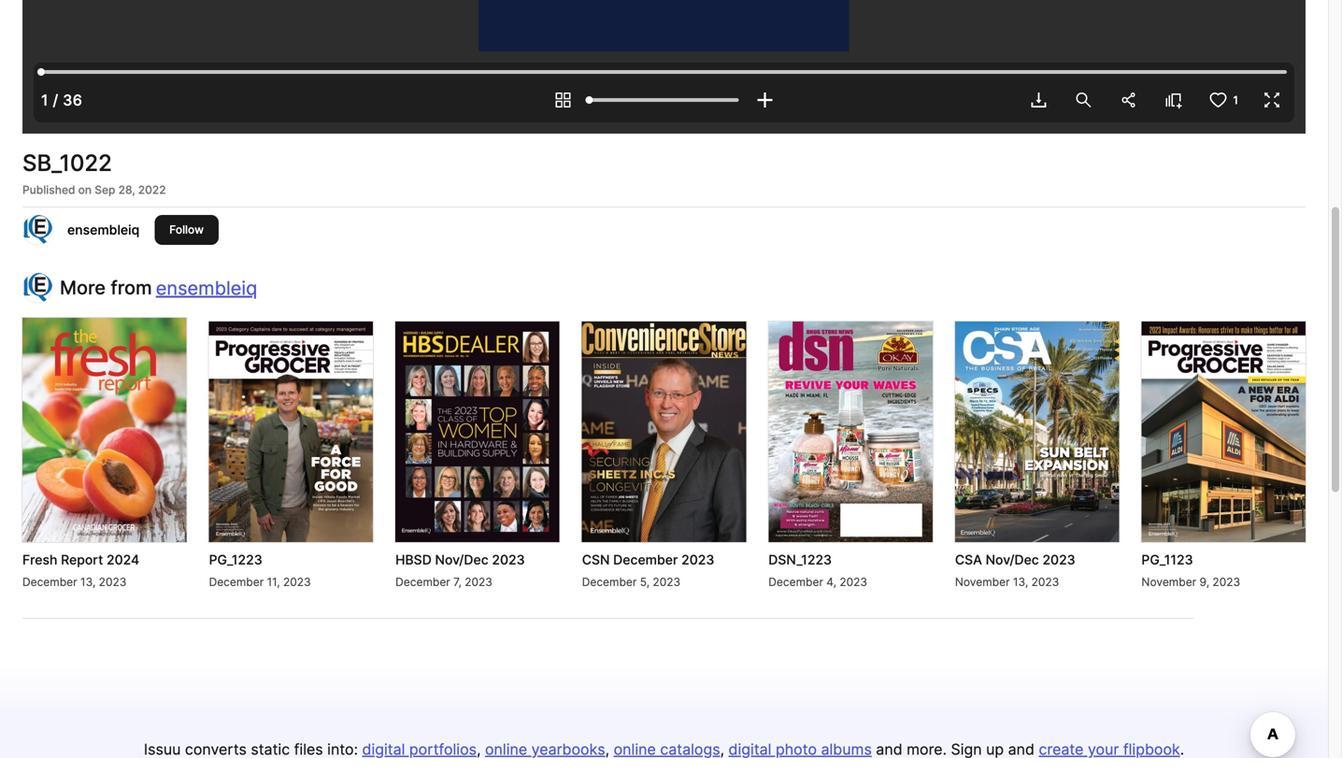 Task type: describe. For each thing, give the bounding box(es) containing it.
pg_1223 link
[[209, 322, 373, 570]]

28,
[[118, 183, 135, 197]]

7,
[[454, 575, 462, 589]]

on
[[78, 183, 92, 197]]

9,
[[1200, 575, 1210, 589]]

"csa nov/dec 2023" publication cover image image
[[955, 322, 1119, 542]]

published
[[22, 183, 75, 197]]

"pg_1123" publication cover image image
[[1142, 322, 1306, 542]]

december 7, 2023
[[396, 575, 493, 589]]

"fresh report 2024" publication cover image image
[[22, 318, 187, 542]]

2023 for november 9, 2023
[[1213, 575, 1241, 589]]

fresh report 2024
[[22, 552, 139, 568]]

sb_1022 published on sep 28, 2022
[[22, 149, 166, 197]]

hbsd nov/dec 2023 link
[[396, 322, 560, 570]]

2023 for december 4, 2023
[[840, 575, 867, 589]]

report
[[61, 552, 103, 568]]

fresh
[[22, 552, 57, 568]]

13, for nov/dec
[[1013, 575, 1029, 589]]

nov/dec for hbsd
[[435, 552, 489, 568]]

csa nov/dec 2023
[[955, 552, 1076, 568]]

csn december 2023
[[582, 552, 715, 568]]

2023 for december 7, 2023
[[465, 575, 493, 589]]

csa nov/dec 2023 link
[[955, 322, 1119, 570]]

pg_1223
[[209, 552, 262, 568]]

"hbsd nov/dec 2023" publication cover image image
[[396, 322, 560, 542]]

hbsd
[[396, 552, 432, 568]]

december 13, 2023
[[22, 575, 127, 589]]

follow
[[169, 223, 204, 237]]

2023 for december 11, 2023
[[283, 575, 311, 589]]

december for dsn_1223
[[769, 575, 824, 589]]

november 13, 2023
[[955, 575, 1059, 589]]

"pg_1223" publication cover image image
[[209, 322, 373, 542]]

november for pg_1123
[[1142, 575, 1197, 589]]

5,
[[640, 575, 650, 589]]

pg_1123 link
[[1142, 322, 1306, 570]]

fresh report 2024 link
[[22, 318, 187, 570]]

dsn_1223
[[769, 552, 832, 568]]

november 9, 2023
[[1142, 575, 1241, 589]]



Task type: locate. For each thing, give the bounding box(es) containing it.
2023 for december 13, 2023
[[99, 575, 127, 589]]

2 november from the left
[[1142, 575, 1197, 589]]

december 5, 2023
[[582, 575, 681, 589]]

0 vertical spatial ensembleiq link
[[67, 220, 140, 241]]

december down dsn_1223
[[769, 575, 824, 589]]

nov/dec
[[435, 552, 489, 568], [986, 552, 1039, 568]]

december for hbsd nov/dec 2023
[[396, 575, 450, 589]]

dsn_1223 link
[[769, 322, 933, 570]]

0 horizontal spatial ensembleiq
[[67, 222, 140, 238]]

sep
[[95, 183, 115, 197]]

csn december 2023 link
[[582, 322, 746, 570]]

sb_1022
[[22, 149, 112, 176]]

november down pg_1123
[[1142, 575, 1197, 589]]

december down hbsd
[[396, 575, 450, 589]]

csa
[[955, 552, 982, 568]]

december for csn december 2023
[[582, 575, 637, 589]]

0 vertical spatial ensembleiq
[[67, 222, 140, 238]]

december down fresh
[[22, 575, 77, 589]]

2023 for november 13, 2023
[[1032, 575, 1059, 589]]

hbsd nov/dec 2023
[[396, 552, 525, 568]]

13, down csa nov/dec 2023
[[1013, 575, 1029, 589]]

from
[[111, 276, 152, 299]]

2023
[[492, 552, 525, 568], [682, 552, 715, 568], [1043, 552, 1076, 568], [99, 575, 127, 589], [283, 575, 311, 589], [465, 575, 493, 589], [653, 575, 681, 589], [840, 575, 867, 589], [1032, 575, 1059, 589], [1213, 575, 1241, 589]]

ensembleiq link down sep
[[67, 220, 140, 241]]

november down csa
[[955, 575, 1010, 589]]

"csn december 2023" publication cover image image
[[582, 322, 746, 542]]

11,
[[267, 575, 280, 589]]

nov/dec up the 7,
[[435, 552, 489, 568]]

ensembleiq down sep
[[67, 222, 140, 238]]

ensembleiq down follow button at the top left
[[156, 277, 257, 300]]

"dsn_1223" publication cover image image
[[769, 322, 933, 542]]

ensembleiq inside more from ensembleiq
[[156, 277, 257, 300]]

nov/dec for csa
[[986, 552, 1039, 568]]

1 horizontal spatial november
[[1142, 575, 1197, 589]]

2 nov/dec from the left
[[986, 552, 1039, 568]]

4,
[[827, 575, 837, 589]]

nov/dec up november 13, 2023
[[986, 552, 1039, 568]]

december for fresh report 2024
[[22, 575, 77, 589]]

2023 for csa nov/dec 2023
[[1043, 552, 1076, 568]]

1 13, from the left
[[80, 575, 96, 589]]

2 13, from the left
[[1013, 575, 1029, 589]]

pg_1123
[[1142, 552, 1193, 568]]

13, down report
[[80, 575, 96, 589]]

csn
[[582, 552, 610, 568]]

document reader element
[[22, 0, 1306, 133]]

ensembleiq link
[[67, 220, 140, 241], [156, 277, 257, 300]]

december down csn
[[582, 575, 637, 589]]

december up 5,
[[613, 552, 678, 568]]

2024
[[107, 552, 139, 568]]

november for csa nov/dec 2023
[[955, 575, 1010, 589]]

0 horizontal spatial nov/dec
[[435, 552, 489, 568]]

0 horizontal spatial 13,
[[80, 575, 96, 589]]

1 nov/dec from the left
[[435, 552, 489, 568]]

1 november from the left
[[955, 575, 1010, 589]]

13, for report
[[80, 575, 96, 589]]

ensembleiq link down follow button at the top left
[[156, 277, 257, 300]]

december 11, 2023
[[209, 575, 311, 589]]

december for pg_1223
[[209, 575, 264, 589]]

more from ensembleiq
[[60, 276, 257, 300]]

december down pg_1223
[[209, 575, 264, 589]]

0 horizontal spatial november
[[955, 575, 1010, 589]]

1 horizontal spatial 13,
[[1013, 575, 1029, 589]]

more
[[60, 276, 106, 299]]

follow button
[[155, 215, 219, 245]]

1 horizontal spatial ensembleiq
[[156, 277, 257, 300]]

0 horizontal spatial ensembleiq link
[[67, 220, 140, 241]]

ensembleiq
[[67, 222, 140, 238], [156, 277, 257, 300]]

december
[[613, 552, 678, 568], [22, 575, 77, 589], [209, 575, 264, 589], [396, 575, 450, 589], [582, 575, 637, 589], [769, 575, 824, 589]]

1 vertical spatial ensembleiq link
[[156, 277, 257, 300]]

1 horizontal spatial nov/dec
[[986, 552, 1039, 568]]

1 vertical spatial ensembleiq
[[156, 277, 257, 300]]

2022
[[138, 183, 166, 197]]

13,
[[80, 575, 96, 589], [1013, 575, 1029, 589]]

2023 for hbsd nov/dec 2023
[[492, 552, 525, 568]]

1 horizontal spatial ensembleiq link
[[156, 277, 257, 300]]

december 4, 2023
[[769, 575, 867, 589]]

2023 for csn december 2023
[[682, 552, 715, 568]]

2023 for december 5, 2023
[[653, 575, 681, 589]]

november
[[955, 575, 1010, 589], [1142, 575, 1197, 589]]



Task type: vqa. For each thing, say whether or not it's contained in the screenshot.
See your followers
no



